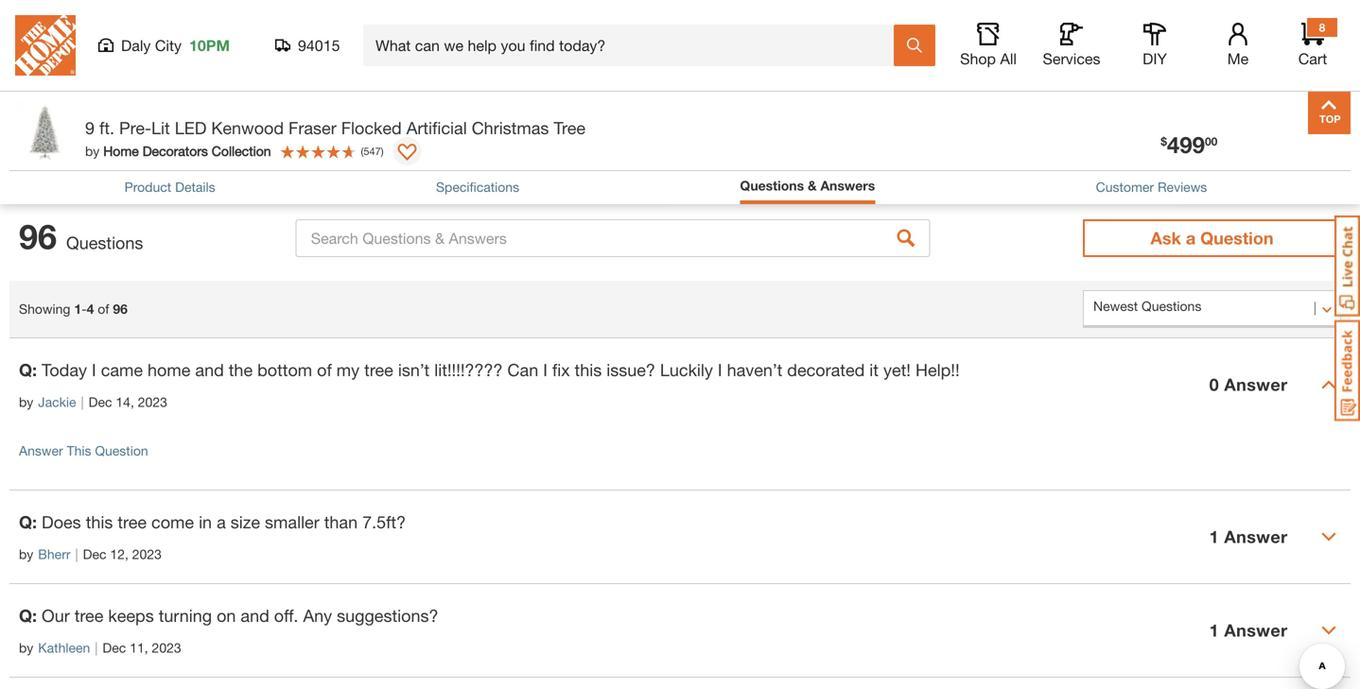 Task type: locate. For each thing, give the bounding box(es) containing it.
0 horizontal spatial of
[[98, 301, 109, 317]]

kathleen button
[[38, 638, 90, 658]]

ask a question
[[1151, 228, 1274, 248]]

0 vertical spatial caret image
[[1321, 529, 1336, 545]]

question inside button
[[1200, 228, 1274, 248]]

tree right my
[[364, 360, 393, 380]]

2 vertical spatial dec
[[103, 640, 126, 656]]

0 vertical spatial 1
[[74, 301, 81, 317]]

answer for does this tree come in a size smaller than 7.5ft?
[[1224, 527, 1288, 547]]

by left bherr
[[19, 546, 33, 562]]

i right luckily
[[718, 360, 722, 380]]

& inside questions & answers 96 questions
[[96, 126, 108, 146]]

2023 right 12,
[[132, 546, 162, 562]]

& for questions & answers 96 questions
[[96, 126, 108, 146]]

94015 button
[[275, 36, 340, 55]]

a right in
[[217, 512, 226, 532]]

q:
[[19, 360, 37, 380], [19, 512, 37, 532], [19, 606, 37, 626]]

a inside button
[[1186, 228, 1196, 248]]

1 vertical spatial this
[[86, 512, 113, 532]]

0 vertical spatial tree
[[364, 360, 393, 380]]

q: left does
[[19, 512, 37, 532]]

questions inside 96 questions
[[66, 232, 143, 253]]

0 vertical spatial |
[[81, 394, 84, 410]]

dec left 11,
[[103, 640, 126, 656]]

specifications
[[9, 58, 124, 78], [436, 179, 519, 195]]

0 horizontal spatial a
[[217, 512, 226, 532]]

all
[[1000, 50, 1017, 68]]

home
[[103, 143, 139, 159]]

1 horizontal spatial a
[[1186, 228, 1196, 248]]

the home depot logo image
[[15, 15, 76, 76]]

daly
[[121, 36, 151, 54]]

| for i
[[81, 394, 84, 410]]

on
[[217, 606, 236, 626]]

smaller
[[265, 512, 319, 532]]

2 horizontal spatial i
[[718, 360, 722, 380]]

by for our
[[19, 640, 33, 656]]

q: our tree keeps turning on and off. any suggestions?
[[19, 606, 438, 626]]

2023 for come
[[132, 546, 162, 562]]

2 vertical spatial q:
[[19, 606, 37, 626]]

0 vertical spatial 96
[[9, 155, 24, 171]]

jackie
[[38, 394, 76, 410]]

dec left 12,
[[83, 546, 106, 562]]

1 vertical spatial 1
[[1209, 527, 1219, 547]]

1 vertical spatial specifications
[[436, 179, 519, 195]]

help!!
[[916, 360, 960, 380]]

0 vertical spatial &
[[96, 126, 108, 146]]

isn't
[[398, 360, 430, 380]]

2 horizontal spatial |
[[95, 640, 98, 656]]

i
[[92, 360, 96, 380], [543, 360, 548, 380], [718, 360, 722, 380]]

0 vertical spatial answers
[[113, 126, 183, 146]]

product details button
[[125, 177, 215, 197], [125, 177, 215, 197]]

question right this
[[95, 443, 148, 459]]

1 answer
[[1209, 527, 1288, 547], [1209, 620, 1288, 641]]

tree right our
[[74, 606, 103, 626]]

than
[[324, 512, 358, 532]]

1 vertical spatial &
[[808, 178, 817, 193]]

caret image for does this tree come in a size smaller than 7.5ft?
[[1321, 529, 1336, 545]]

can
[[507, 360, 538, 380]]

i left came
[[92, 360, 96, 380]]

diy button
[[1125, 23, 1185, 68]]

questions & answers button
[[740, 176, 875, 200], [740, 176, 875, 196]]

came
[[101, 360, 143, 380]]

1 horizontal spatial this
[[575, 360, 602, 380]]

2 vertical spatial 2023
[[152, 640, 181, 656]]

2 vertical spatial |
[[95, 640, 98, 656]]

1 vertical spatial caret image
[[1321, 623, 1336, 638]]

and right on
[[241, 606, 269, 626]]

question right ask
[[1200, 228, 1274, 248]]

caret image
[[1321, 377, 1336, 392]]

0 horizontal spatial question
[[95, 443, 148, 459]]

answers for questions & answers
[[820, 178, 875, 193]]

question for answer this question
[[95, 443, 148, 459]]

0 horizontal spatial |
[[75, 546, 78, 562]]

and left the the
[[195, 360, 224, 380]]

dec for i
[[89, 394, 112, 410]]

1 vertical spatial 2023
[[132, 546, 162, 562]]

1 answer for q: our tree keeps turning on and off. any suggestions?
[[1209, 620, 1288, 641]]

9
[[85, 118, 95, 138]]

0 vertical spatial this
[[575, 360, 602, 380]]

by home decorators collection
[[85, 143, 271, 159]]

i left fix at the bottom
[[543, 360, 548, 380]]

answers for questions & answers 96 questions
[[113, 126, 183, 146]]

tree
[[364, 360, 393, 380], [118, 512, 147, 532], [74, 606, 103, 626]]

1 horizontal spatial i
[[543, 360, 548, 380]]

1 vertical spatial of
[[317, 360, 332, 380]]

$ 499 00
[[1161, 131, 1218, 158]]

2023 right 11,
[[152, 640, 181, 656]]

1 vertical spatial 1 answer
[[1209, 620, 1288, 641]]

this up the "by bherr | dec 12, 2023" at the bottom left of page
[[86, 512, 113, 532]]

1 vertical spatial |
[[75, 546, 78, 562]]

0 answer
[[1209, 374, 1288, 395]]

1 horizontal spatial |
[[81, 394, 84, 410]]

(
[[361, 145, 364, 157]]

1 horizontal spatial and
[[241, 606, 269, 626]]

1 horizontal spatial tree
[[118, 512, 147, 532]]

2023
[[138, 394, 167, 410], [132, 546, 162, 562], [152, 640, 181, 656]]

and
[[195, 360, 224, 380], [241, 606, 269, 626]]

q: left today
[[19, 360, 37, 380]]

3 i from the left
[[718, 360, 722, 380]]

by left jackie
[[19, 394, 33, 410]]

4
[[87, 301, 94, 317]]

1 vertical spatial a
[[217, 512, 226, 532]]

2 q: from the top
[[19, 512, 37, 532]]

dec left 14,
[[89, 394, 112, 410]]

shop
[[960, 50, 996, 68]]

answer for our tree keeps turning on and off. any suggestions?
[[1224, 620, 1288, 641]]

9 ft. pre-lit led kenwood fraser flocked artificial christmas tree
[[85, 118, 586, 138]]

fix
[[552, 360, 570, 380]]

96
[[9, 155, 24, 171], [19, 216, 57, 257], [113, 301, 128, 317]]

tree up 12,
[[118, 512, 147, 532]]

answers inside questions & answers 96 questions
[[113, 126, 183, 146]]

1 vertical spatial q:
[[19, 512, 37, 532]]

answers
[[113, 126, 183, 146], [820, 178, 875, 193]]

Search Questions & Answers text field
[[296, 219, 930, 257]]

jackie button
[[38, 392, 76, 412]]

1 q: from the top
[[19, 360, 37, 380]]

0 horizontal spatial specifications
[[9, 58, 124, 78]]

1 1 answer from the top
[[1209, 527, 1288, 547]]

| right jackie
[[81, 394, 84, 410]]

1 horizontal spatial question
[[1200, 228, 1274, 248]]

0 vertical spatial question
[[1200, 228, 1274, 248]]

1 vertical spatial and
[[241, 606, 269, 626]]

2 vertical spatial 1
[[1209, 620, 1219, 641]]

0 vertical spatial 1 answer
[[1209, 527, 1288, 547]]

| right bherr
[[75, 546, 78, 562]]

by bherr | dec 12, 2023
[[19, 546, 162, 562]]

q: for q: today i came home and the bottom of my tree isn't lit!!!!???? can i fix this issue? luckily i haven't decorated it yet! help!!
[[19, 360, 37, 380]]

specifications up 9
[[9, 58, 124, 78]]

christmas
[[472, 118, 549, 138]]

1 horizontal spatial of
[[317, 360, 332, 380]]

reviews
[[1158, 179, 1207, 195]]

diy
[[1143, 50, 1167, 68]]

answer this question link
[[19, 443, 148, 459]]

)
[[381, 145, 384, 157]]

suggestions?
[[337, 606, 438, 626]]

by left kathleen
[[19, 640, 33, 656]]

0 vertical spatial 2023
[[138, 394, 167, 410]]

lit!!!!????
[[434, 360, 503, 380]]

caret image
[[1321, 529, 1336, 545], [1321, 623, 1336, 638]]

2 horizontal spatial tree
[[364, 360, 393, 380]]

daly city 10pm
[[121, 36, 230, 54]]

2 1 answer from the top
[[1209, 620, 1288, 641]]

keeps
[[108, 606, 154, 626]]

2 i from the left
[[543, 360, 548, 380]]

0 vertical spatial q:
[[19, 360, 37, 380]]

1
[[74, 301, 81, 317], [1209, 527, 1219, 547], [1209, 620, 1219, 641]]

dec
[[89, 394, 112, 410], [83, 546, 106, 562], [103, 640, 126, 656]]

| right kathleen
[[95, 640, 98, 656]]

home
[[148, 360, 190, 380]]

499
[[1167, 131, 1205, 158]]

questions
[[9, 126, 92, 146], [28, 155, 88, 171], [740, 178, 804, 193], [66, 232, 143, 253]]

1 horizontal spatial &
[[808, 178, 817, 193]]

of right 4
[[98, 301, 109, 317]]

2023 right 14,
[[138, 394, 167, 410]]

this
[[575, 360, 602, 380], [86, 512, 113, 532]]

1 vertical spatial tree
[[118, 512, 147, 532]]

1 vertical spatial dec
[[83, 546, 106, 562]]

0 horizontal spatial and
[[195, 360, 224, 380]]

2 vertical spatial tree
[[74, 606, 103, 626]]

0 horizontal spatial i
[[92, 360, 96, 380]]

0 horizontal spatial &
[[96, 126, 108, 146]]

specifications button
[[0, 33, 1360, 109], [436, 177, 519, 197], [436, 177, 519, 197]]

bherr button
[[38, 545, 70, 564]]

1 vertical spatial answers
[[820, 178, 875, 193]]

3 q: from the top
[[19, 606, 37, 626]]

answer for today i came home and the bottom of my tree isn't lit!!!!???? can i fix this issue? luckily i haven't decorated it yet! help!!
[[1224, 374, 1288, 395]]

2 caret image from the top
[[1321, 623, 1336, 638]]

0 horizontal spatial answers
[[113, 126, 183, 146]]

q: left our
[[19, 606, 37, 626]]

1 vertical spatial question
[[95, 443, 148, 459]]

0 vertical spatial dec
[[89, 394, 112, 410]]

of left my
[[317, 360, 332, 380]]

shop all
[[960, 50, 1017, 68]]

dec for this
[[83, 546, 106, 562]]

|
[[81, 394, 84, 410], [75, 546, 78, 562], [95, 640, 98, 656]]

caret image for our tree keeps turning on and off. any suggestions?
[[1321, 623, 1336, 638]]

a
[[1186, 228, 1196, 248], [217, 512, 226, 532]]

| for tree
[[95, 640, 98, 656]]

this right fix at the bottom
[[575, 360, 602, 380]]

1 horizontal spatial specifications
[[436, 179, 519, 195]]

top button
[[1308, 92, 1351, 134]]

1 caret image from the top
[[1321, 529, 1336, 545]]

0 vertical spatial and
[[195, 360, 224, 380]]

answer
[[1224, 374, 1288, 395], [19, 443, 63, 459], [1224, 527, 1288, 547], [1224, 620, 1288, 641]]

10pm
[[189, 36, 230, 54]]

0 vertical spatial a
[[1186, 228, 1196, 248]]

flocked
[[341, 118, 402, 138]]

a right ask
[[1186, 228, 1196, 248]]

1 horizontal spatial answers
[[820, 178, 875, 193]]

specifications down the christmas
[[436, 179, 519, 195]]

2 vertical spatial 96
[[113, 301, 128, 317]]



Task type: describe. For each thing, give the bounding box(es) containing it.
feedback link image
[[1335, 320, 1360, 422]]

yet!
[[883, 360, 911, 380]]

answer this question
[[19, 443, 148, 459]]

bottom
[[257, 360, 312, 380]]

showing 1 - 4 of 96
[[19, 301, 128, 317]]

customer reviews
[[1096, 179, 1207, 195]]

luckily
[[660, 360, 713, 380]]

collection
[[212, 143, 271, 159]]

in
[[199, 512, 212, 532]]

lit
[[151, 118, 170, 138]]

haven't
[[727, 360, 782, 380]]

q: today i came home and the bottom of my tree isn't lit!!!!???? can i fix this issue? luckily i haven't decorated it yet! help!!
[[19, 360, 960, 380]]

by for today
[[19, 394, 33, 410]]

decorated
[[787, 360, 865, 380]]

off.
[[274, 606, 298, 626]]

ask a question button
[[1083, 219, 1341, 257]]

( 547 )
[[361, 145, 384, 157]]

-
[[81, 301, 87, 317]]

ft.
[[99, 118, 114, 138]]

artificial
[[406, 118, 467, 138]]

a inside questions element
[[217, 512, 226, 532]]

city
[[155, 36, 182, 54]]

turning
[[159, 606, 212, 626]]

cart 8
[[1298, 21, 1327, 68]]

96 questions
[[19, 216, 143, 257]]

the
[[229, 360, 253, 380]]

bherr
[[38, 546, 70, 562]]

showing
[[19, 301, 70, 317]]

0 vertical spatial specifications
[[9, 58, 124, 78]]

pre-
[[119, 118, 151, 138]]

this
[[67, 443, 91, 459]]

kenwood
[[211, 118, 284, 138]]

dec for tree
[[103, 640, 126, 656]]

of inside questions element
[[317, 360, 332, 380]]

product
[[125, 179, 171, 195]]

| for this
[[75, 546, 78, 562]]

1 answer for q: does this tree come in a size smaller than 7.5ft?
[[1209, 527, 1288, 547]]

product details
[[125, 179, 215, 195]]

ask
[[1151, 228, 1181, 248]]

0 vertical spatial of
[[98, 301, 109, 317]]

7.5ft?
[[362, 512, 406, 532]]

q: for q: our tree keeps turning on and off. any suggestions?
[[19, 606, 37, 626]]

00
[[1205, 135, 1218, 148]]

it
[[869, 360, 879, 380]]

1 for our tree keeps turning on and off. any suggestions?
[[1209, 620, 1219, 641]]

q: for q: does this tree come in a size smaller than 7.5ft?
[[19, 512, 37, 532]]

services button
[[1041, 23, 1102, 68]]

led
[[175, 118, 207, 138]]

1 i from the left
[[92, 360, 96, 380]]

today
[[42, 360, 87, 380]]

questions & answers 96 questions
[[9, 126, 183, 171]]

shop all button
[[958, 23, 1019, 68]]

me button
[[1208, 23, 1268, 68]]

question for ask a question
[[1200, 228, 1274, 248]]

1 for does this tree come in a size smaller than 7.5ft?
[[1209, 527, 1219, 547]]

by for does
[[19, 546, 33, 562]]

customer
[[1096, 179, 1154, 195]]

kathleen
[[38, 640, 90, 656]]

come
[[151, 512, 194, 532]]

cart
[[1298, 50, 1327, 68]]

our
[[42, 606, 70, 626]]

size
[[231, 512, 260, 532]]

display image
[[398, 144, 417, 163]]

11,
[[130, 640, 148, 656]]

2023 for home
[[138, 394, 167, 410]]

14,
[[116, 394, 134, 410]]

services
[[1043, 50, 1100, 68]]

live chat image
[[1335, 216, 1360, 317]]

me
[[1227, 50, 1249, 68]]

product image image
[[14, 101, 76, 163]]

details
[[175, 179, 215, 195]]

547
[[364, 145, 381, 157]]

94015
[[298, 36, 340, 54]]

0
[[1209, 374, 1219, 395]]

96 inside questions & answers 96 questions
[[9, 155, 24, 171]]

q: does this tree come in a size smaller than 7.5ft?
[[19, 512, 406, 532]]

tree
[[554, 118, 586, 138]]

& for questions & answers
[[808, 178, 817, 193]]

0 horizontal spatial this
[[86, 512, 113, 532]]

by down 9
[[85, 143, 100, 159]]

12,
[[110, 546, 129, 562]]

questions element
[[9, 337, 1351, 689]]

1 vertical spatial 96
[[19, 216, 57, 257]]

issue?
[[606, 360, 655, 380]]

questions & answers
[[740, 178, 875, 193]]

by jackie | dec 14, 2023
[[19, 394, 167, 410]]

$
[[1161, 135, 1167, 148]]

What can we help you find today? search field
[[375, 26, 893, 65]]

fraser
[[289, 118, 336, 138]]

my
[[337, 360, 360, 380]]

decorators
[[143, 143, 208, 159]]

2023 for turning
[[152, 640, 181, 656]]

any
[[303, 606, 332, 626]]

0 horizontal spatial tree
[[74, 606, 103, 626]]



Task type: vqa. For each thing, say whether or not it's contained in the screenshot.
8
yes



